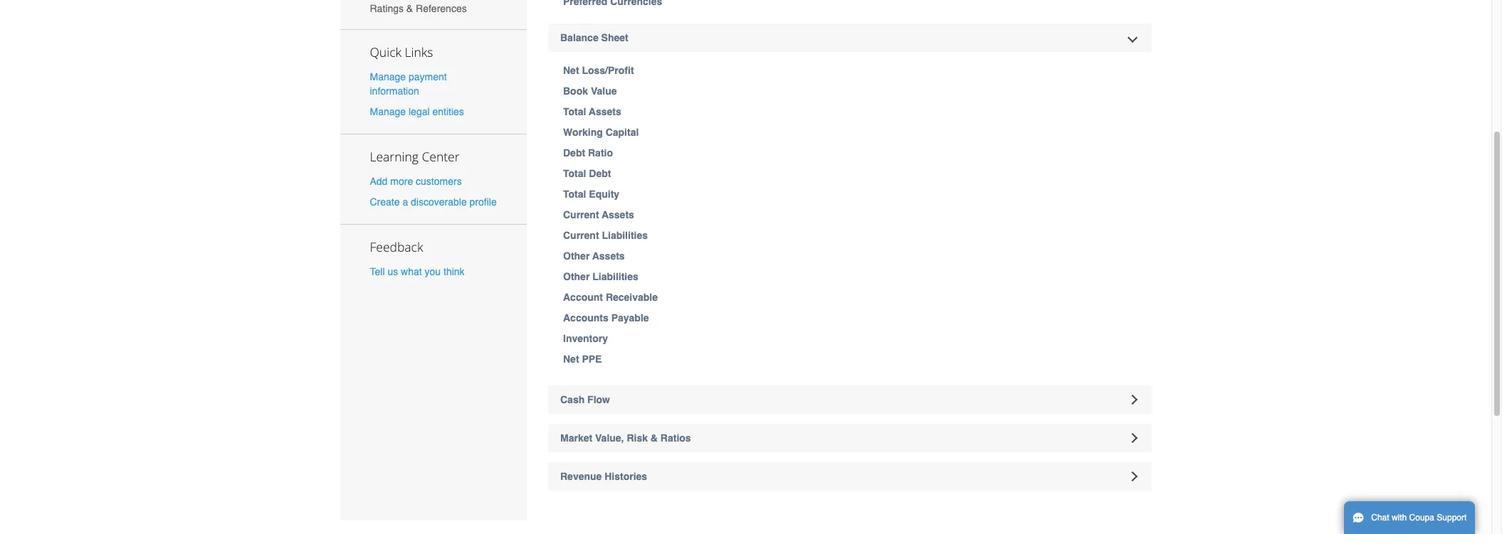Task type: vqa. For each thing, say whether or not it's contained in the screenshot.
Business associated with Business Description
no



Task type: describe. For each thing, give the bounding box(es) containing it.
balance sheet heading
[[548, 23, 1152, 52]]

add
[[370, 176, 388, 187]]

learning center
[[370, 148, 460, 165]]

ppe
[[582, 354, 602, 365]]

equity
[[589, 189, 620, 200]]

histories
[[605, 471, 647, 482]]

profile
[[470, 197, 497, 208]]

market value, risk & ratios button
[[548, 424, 1152, 453]]

revenue histories
[[560, 471, 647, 482]]

more
[[390, 176, 413, 187]]

market
[[560, 433, 593, 444]]

manage payment information
[[370, 71, 447, 97]]

balance
[[560, 32, 599, 43]]

assets for current assets
[[602, 209, 634, 221]]

cash
[[560, 394, 585, 406]]

net loss/profit
[[563, 65, 634, 76]]

add more customers link
[[370, 176, 462, 187]]

payable
[[611, 313, 649, 324]]

working capital
[[563, 127, 639, 138]]

current liabilities
[[563, 230, 648, 241]]

current for current liabilities
[[563, 230, 599, 241]]

chat
[[1372, 513, 1390, 523]]

total assets
[[563, 106, 621, 117]]

flow
[[588, 394, 610, 406]]

entities
[[433, 106, 464, 117]]

accounts payable
[[563, 313, 649, 324]]

book
[[563, 85, 588, 97]]

net for net ppe
[[563, 354, 579, 365]]

inventory
[[563, 333, 608, 345]]

tell us what you think
[[370, 266, 465, 278]]

manage legal entities link
[[370, 106, 464, 117]]

quick
[[370, 43, 402, 60]]

tell us what you think button
[[370, 265, 465, 279]]

create a discoverable profile link
[[370, 197, 497, 208]]

references
[[416, 3, 467, 14]]

capital
[[606, 127, 639, 138]]

revenue histories heading
[[548, 462, 1152, 491]]

liabilities for current liabilities
[[602, 230, 648, 241]]

cash flow
[[560, 394, 610, 406]]

quick links
[[370, 43, 433, 60]]

receivable
[[606, 292, 658, 303]]

cash flow button
[[548, 386, 1152, 414]]

a
[[403, 197, 408, 208]]

balance sheet
[[560, 32, 629, 43]]

market value, risk & ratios heading
[[548, 424, 1152, 453]]

account
[[563, 292, 603, 303]]

value,
[[595, 433, 624, 444]]

customers
[[416, 176, 462, 187]]

0 horizontal spatial debt
[[563, 147, 585, 159]]

what
[[401, 266, 422, 278]]

ratios
[[661, 433, 691, 444]]

other liabilities
[[563, 271, 639, 283]]

value
[[591, 85, 617, 97]]

total for total debt
[[563, 168, 586, 179]]

you
[[425, 266, 441, 278]]

coupa
[[1410, 513, 1435, 523]]

debt ratio
[[563, 147, 613, 159]]

market value, risk & ratios
[[560, 433, 691, 444]]

legal
[[409, 106, 430, 117]]

assets for total assets
[[589, 106, 621, 117]]

loss/profit
[[582, 65, 634, 76]]



Task type: locate. For each thing, give the bounding box(es) containing it.
create a discoverable profile
[[370, 197, 497, 208]]

0 vertical spatial assets
[[589, 106, 621, 117]]

other
[[563, 251, 590, 262], [563, 271, 590, 283]]

1 vertical spatial assets
[[602, 209, 634, 221]]

0 vertical spatial liabilities
[[602, 230, 648, 241]]

other assets
[[563, 251, 625, 262]]

sheet
[[601, 32, 629, 43]]

0 vertical spatial manage
[[370, 71, 406, 82]]

total equity
[[563, 189, 620, 200]]

0 vertical spatial other
[[563, 251, 590, 262]]

1 vertical spatial debt
[[589, 168, 611, 179]]

2 manage from the top
[[370, 106, 406, 117]]

revenue histories button
[[548, 462, 1152, 491]]

debt
[[563, 147, 585, 159], [589, 168, 611, 179]]

manage for manage legal entities
[[370, 106, 406, 117]]

1 vertical spatial manage
[[370, 106, 406, 117]]

think
[[444, 266, 465, 278]]

3 total from the top
[[563, 189, 586, 200]]

us
[[388, 266, 398, 278]]

assets down current liabilities
[[592, 251, 625, 262]]

1 total from the top
[[563, 106, 586, 117]]

0 vertical spatial debt
[[563, 147, 585, 159]]

total debt
[[563, 168, 611, 179]]

0 horizontal spatial &
[[406, 3, 413, 14]]

current up other assets
[[563, 230, 599, 241]]

manage up information
[[370, 71, 406, 82]]

center
[[422, 148, 460, 165]]

assets
[[589, 106, 621, 117], [602, 209, 634, 221], [592, 251, 625, 262]]

create
[[370, 197, 400, 208]]

0 vertical spatial &
[[406, 3, 413, 14]]

liabilities down current assets in the top left of the page
[[602, 230, 648, 241]]

links
[[405, 43, 433, 60]]

current down total equity
[[563, 209, 599, 221]]

&
[[406, 3, 413, 14], [651, 433, 658, 444]]

1 manage from the top
[[370, 71, 406, 82]]

other for other liabilities
[[563, 271, 590, 283]]

1 vertical spatial current
[[563, 230, 599, 241]]

net
[[563, 65, 579, 76], [563, 354, 579, 365]]

ratings
[[370, 3, 404, 14]]

account receivable
[[563, 292, 658, 303]]

accounts
[[563, 313, 609, 324]]

net left ppe
[[563, 354, 579, 365]]

liabilities up account receivable
[[593, 271, 639, 283]]

total
[[563, 106, 586, 117], [563, 168, 586, 179], [563, 189, 586, 200]]

learning
[[370, 148, 419, 165]]

other up account
[[563, 271, 590, 283]]

net for net loss/profit
[[563, 65, 579, 76]]

1 vertical spatial &
[[651, 433, 658, 444]]

feedback
[[370, 239, 423, 256]]

1 horizontal spatial debt
[[589, 168, 611, 179]]

1 vertical spatial liabilities
[[593, 271, 639, 283]]

2 vertical spatial assets
[[592, 251, 625, 262]]

& right risk
[[651, 433, 658, 444]]

manage inside the manage payment information
[[370, 71, 406, 82]]

risk
[[627, 433, 648, 444]]

& right ratings
[[406, 3, 413, 14]]

total down total debt
[[563, 189, 586, 200]]

manage down information
[[370, 106, 406, 117]]

information
[[370, 85, 419, 97]]

working
[[563, 127, 603, 138]]

discoverable
[[411, 197, 467, 208]]

net up "book"
[[563, 65, 579, 76]]

2 vertical spatial total
[[563, 189, 586, 200]]

book value
[[563, 85, 617, 97]]

total for total equity
[[563, 189, 586, 200]]

other for other assets
[[563, 251, 590, 262]]

manage
[[370, 71, 406, 82], [370, 106, 406, 117]]

total for total assets
[[563, 106, 586, 117]]

liabilities for other liabilities
[[593, 271, 639, 283]]

2 net from the top
[[563, 354, 579, 365]]

debt down 'ratio'
[[589, 168, 611, 179]]

total down "book"
[[563, 106, 586, 117]]

with
[[1392, 513, 1407, 523]]

ratio
[[588, 147, 613, 159]]

current
[[563, 209, 599, 221], [563, 230, 599, 241]]

debt down working
[[563, 147, 585, 159]]

manage payment information link
[[370, 71, 447, 97]]

chat with coupa support
[[1372, 513, 1467, 523]]

cash flow heading
[[548, 386, 1152, 414]]

manage legal entities
[[370, 106, 464, 117]]

1 vertical spatial net
[[563, 354, 579, 365]]

other up other liabilities
[[563, 251, 590, 262]]

2 current from the top
[[563, 230, 599, 241]]

ratings & references link
[[340, 0, 527, 22]]

add more customers
[[370, 176, 462, 187]]

chat with coupa support button
[[1344, 502, 1476, 535]]

total down debt ratio at the left top
[[563, 168, 586, 179]]

0 vertical spatial current
[[563, 209, 599, 221]]

1 current from the top
[[563, 209, 599, 221]]

2 total from the top
[[563, 168, 586, 179]]

current for current assets
[[563, 209, 599, 221]]

revenue
[[560, 471, 602, 482]]

1 other from the top
[[563, 251, 590, 262]]

1 net from the top
[[563, 65, 579, 76]]

current assets
[[563, 209, 634, 221]]

manage for manage payment information
[[370, 71, 406, 82]]

support
[[1437, 513, 1467, 523]]

ratings & references
[[370, 3, 467, 14]]

0 vertical spatial net
[[563, 65, 579, 76]]

assets down value
[[589, 106, 621, 117]]

balance sheet button
[[548, 23, 1152, 52]]

net ppe
[[563, 354, 602, 365]]

2 other from the top
[[563, 271, 590, 283]]

1 vertical spatial total
[[563, 168, 586, 179]]

tell
[[370, 266, 385, 278]]

payment
[[409, 71, 447, 82]]

assets for other assets
[[592, 251, 625, 262]]

1 vertical spatial other
[[563, 271, 590, 283]]

0 vertical spatial total
[[563, 106, 586, 117]]

1 horizontal spatial &
[[651, 433, 658, 444]]

& inside dropdown button
[[651, 433, 658, 444]]

assets up current liabilities
[[602, 209, 634, 221]]

liabilities
[[602, 230, 648, 241], [593, 271, 639, 283]]



